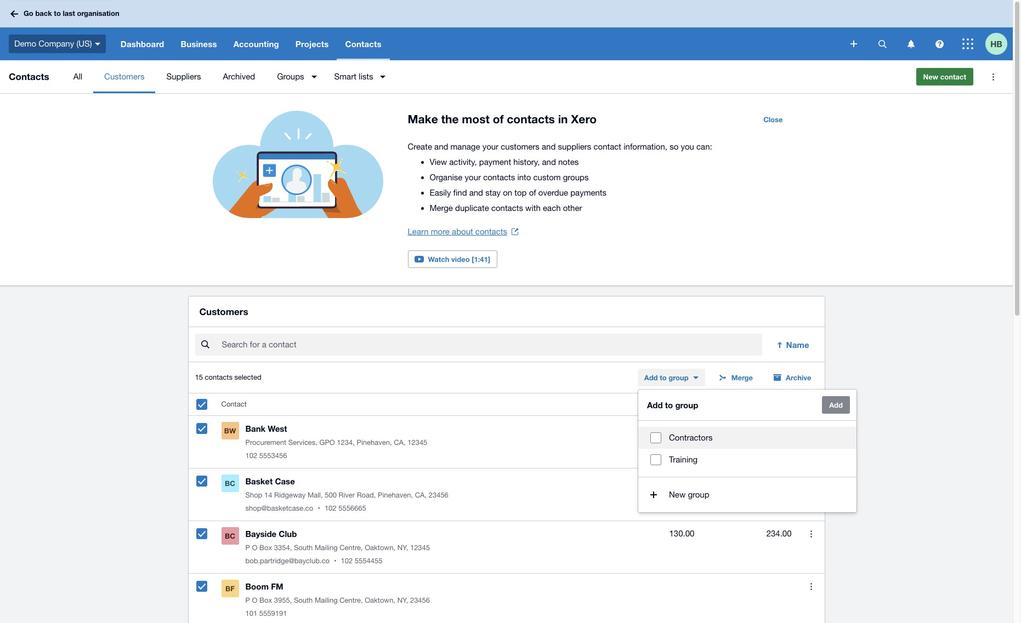 Task type: vqa. For each thing, say whether or not it's contained in the screenshot.
Club's South
yes



Task type: locate. For each thing, give the bounding box(es) containing it.
of right most
[[493, 112, 504, 126]]

ca, inside basket case shop 14 ridgeway mall, 500 river road, pinehaven, ca, 23456 shop@basketcase.co • 102 5556665
[[415, 492, 427, 500]]

0 vertical spatial customers
[[104, 72, 145, 81]]

mailing for fm
[[315, 597, 338, 605]]

1 vertical spatial more row options image
[[811, 531, 813, 538]]

23456 inside boom fm p o box 3955, south mailing centre, oaktown, ny, 23456 101 5559191
[[410, 597, 430, 605]]

more row options image
[[811, 584, 813, 591]]

0 vertical spatial more row options image
[[811, 426, 813, 433]]

o inside bayside club p o box 3354, south mailing centre, oaktown, ny, 12345 bob.partridge@bayclub.co • 102 5554455
[[252, 544, 258, 553]]

12345
[[408, 439, 428, 447], [410, 544, 430, 553]]

0 vertical spatial ca,
[[394, 439, 406, 447]]

1 more row options button from the top
[[801, 418, 823, 440]]

top
[[515, 188, 527, 198]]

south inside boom fm p o box 3955, south mailing centre, oaktown, ny, 23456 101 5559191
[[294, 597, 313, 605]]

merge
[[430, 204, 453, 213], [732, 374, 753, 383]]

in
[[558, 112, 568, 126]]

102 left 5554455
[[341, 558, 353, 566]]

easily find and stay on top of overdue payments
[[430, 188, 607, 198]]

1 vertical spatial mailing
[[315, 597, 338, 605]]

1 vertical spatial group
[[676, 401, 699, 411]]

bc left bayside
[[225, 532, 235, 541]]

1 vertical spatial contact
[[594, 142, 622, 151]]

0 horizontal spatial customers
[[104, 72, 145, 81]]

centre, inside bayside club p o box 3354, south mailing centre, oaktown, ny, 12345 bob.partridge@bayclub.co • 102 5554455
[[340, 544, 363, 553]]

ny, inside bayside club p o box 3354, south mailing centre, oaktown, ny, 12345 bob.partridge@bayclub.co • 102 5554455
[[398, 544, 408, 553]]

2 more row options button from the top
[[801, 524, 823, 545]]

1 horizontal spatial svg image
[[936, 40, 944, 48]]

add to group up you
[[645, 374, 689, 383]]

oaktown, down 5554455
[[365, 597, 396, 605]]

svg image
[[879, 40, 887, 48], [936, 40, 944, 48]]

pinehaven, inside bank west procurement services, gpo 1234, pinehaven, ca, 12345 102 5553456
[[357, 439, 392, 447]]

2 horizontal spatial 102
[[341, 558, 353, 566]]

3955,
[[274, 597, 292, 605]]

1 vertical spatial box
[[260, 597, 272, 605]]

1 horizontal spatial ca,
[[415, 492, 427, 500]]

102 for basket case
[[325, 505, 337, 513]]

2 oaktown, from the top
[[365, 597, 396, 605]]

1 centre, from the top
[[340, 544, 363, 553]]

box
[[260, 544, 272, 553], [260, 597, 272, 605]]

p for boom fm
[[246, 597, 250, 605]]

pinehaven, right road,
[[378, 492, 413, 500]]

the
[[441, 112, 459, 126]]

o inside boom fm p o box 3955, south mailing centre, oaktown, ny, 23456 101 5559191
[[252, 597, 258, 605]]

suppliers
[[558, 142, 592, 151]]

1 p from the top
[[246, 544, 250, 553]]

history,
[[514, 157, 540, 167]]

shop
[[246, 492, 262, 500]]

new inside new contact button
[[924, 72, 939, 81]]

group down the training
[[688, 491, 710, 500]]

1 vertical spatial more row options button
[[801, 524, 823, 545]]

1 vertical spatial south
[[294, 597, 313, 605]]

0 vertical spatial contacts
[[345, 39, 382, 49]]

group inside popup button
[[669, 374, 689, 383]]

centre, for boom fm
[[340, 597, 363, 605]]

1 vertical spatial to
[[660, 374, 667, 383]]

130.00 link
[[670, 528, 695, 541]]

0 vertical spatial south
[[294, 544, 313, 553]]

0 vertical spatial more row options button
[[801, 418, 823, 440]]

0 vertical spatial oaktown,
[[365, 544, 396, 553]]

1 south from the top
[[294, 544, 313, 553]]

• left 5554455
[[334, 558, 337, 566]]

1 vertical spatial bc
[[225, 532, 235, 541]]

2 p from the top
[[246, 597, 250, 605]]

customers button
[[93, 60, 156, 93]]

mailing right 3955,
[[315, 597, 338, 605]]

oaktown, for boom fm
[[365, 597, 396, 605]]

centre, down 5554455
[[340, 597, 363, 605]]

case
[[275, 477, 295, 487]]

1 horizontal spatial contacts
[[345, 39, 382, 49]]

south for club
[[294, 544, 313, 553]]

manage
[[451, 142, 480, 151]]

0 horizontal spatial contacts
[[9, 71, 49, 82]]

o up 101
[[252, 597, 258, 605]]

1 svg image from the left
[[879, 40, 887, 48]]

procurement
[[246, 439, 286, 447]]

0 vertical spatial centre,
[[340, 544, 363, 553]]

accounting
[[234, 39, 279, 49]]

1 bc from the top
[[225, 480, 235, 488]]

102 down procurement
[[246, 452, 257, 460]]

1 vertical spatial contacts
[[9, 71, 49, 82]]

box down bayside
[[260, 544, 272, 553]]

1 horizontal spatial contact
[[941, 72, 967, 81]]

0 vertical spatial p
[[246, 544, 250, 553]]

to
[[54, 9, 61, 18], [660, 374, 667, 383], [665, 401, 673, 411]]

more row options image for west
[[811, 426, 813, 433]]

view activity, payment history, and notes
[[430, 157, 579, 167]]

contact left actions menu 'image'
[[941, 72, 967, 81]]

you
[[681, 142, 695, 151]]

south right 3955,
[[294, 597, 313, 605]]

0 vertical spatial new
[[924, 72, 939, 81]]

group up you owe
[[669, 374, 689, 383]]

1 vertical spatial customers
[[199, 306, 248, 318]]

mailing for club
[[315, 544, 338, 553]]

archive
[[786, 374, 812, 383]]

contacts down on
[[492, 204, 523, 213]]

1 vertical spatial •
[[334, 558, 337, 566]]

0 vertical spatial 102
[[246, 452, 257, 460]]

1 vertical spatial merge
[[732, 374, 753, 383]]

box inside boom fm p o box 3955, south mailing centre, oaktown, ny, 23456 101 5559191
[[260, 597, 272, 605]]

hb button
[[986, 27, 1013, 60]]

centre,
[[340, 544, 363, 553], [340, 597, 363, 605]]

1 vertical spatial new
[[669, 491, 686, 500]]

ca, right 1234, at the left
[[394, 439, 406, 447]]

customers
[[501, 142, 540, 151]]

your down "activity,"
[[465, 173, 481, 182]]

0 vertical spatial mailing
[[315, 544, 338, 553]]

group
[[669, 374, 689, 383], [676, 401, 699, 411], [688, 491, 710, 500]]

• for basket case
[[318, 505, 320, 513]]

1 vertical spatial 102
[[325, 505, 337, 513]]

2 ny, from the top
[[398, 597, 408, 605]]

ny,
[[398, 544, 408, 553], [398, 597, 408, 605]]

5559191
[[259, 610, 287, 618]]

box up 5559191
[[260, 597, 272, 605]]

notes
[[559, 157, 579, 167]]

group down the add to group popup button on the bottom of the page
[[676, 401, 699, 411]]

new contact
[[924, 72, 967, 81]]

customers
[[104, 72, 145, 81], [199, 306, 248, 318]]

new contact button
[[917, 68, 974, 86]]

svg image inside demo company (us) popup button
[[95, 43, 100, 45]]

2 o from the top
[[252, 597, 258, 605]]

1 oaktown, from the top
[[365, 544, 396, 553]]

svg image
[[10, 10, 18, 17], [963, 38, 974, 49], [908, 40, 915, 48], [851, 41, 858, 47], [95, 43, 100, 45]]

into
[[518, 173, 531, 182]]

• down mall,
[[318, 505, 320, 513]]

list box
[[639, 421, 857, 478]]

1 vertical spatial ny,
[[398, 597, 408, 605]]

0 vertical spatial ny,
[[398, 544, 408, 553]]

o
[[252, 544, 258, 553], [252, 597, 258, 605]]

mailing inside boom fm p o box 3955, south mailing centre, oaktown, ny, 23456 101 5559191
[[315, 597, 338, 605]]

south inside bayside club p o box 3354, south mailing centre, oaktown, ny, 12345 bob.partridge@bayclub.co • 102 5554455
[[294, 544, 313, 553]]

group inside button
[[688, 491, 710, 500]]

0 horizontal spatial merge
[[430, 204, 453, 213]]

• inside basket case shop 14 ridgeway mall, 500 river road, pinehaven, ca, 23456 shop@basketcase.co • 102 5556665
[[318, 505, 320, 513]]

2 vertical spatial more row options button
[[801, 576, 823, 598]]

• inside bayside club p o box 3354, south mailing centre, oaktown, ny, 12345 bob.partridge@bayclub.co • 102 5554455
[[334, 558, 337, 566]]

suppliers button
[[156, 60, 212, 93]]

add inside button
[[830, 401, 843, 410]]

centre, inside boom fm p o box 3955, south mailing centre, oaktown, ny, 23456 101 5559191
[[340, 597, 363, 605]]

mailing up bob.partridge@bayclub.co
[[315, 544, 338, 553]]

you owe
[[668, 401, 695, 409]]

ca, inside bank west procurement services, gpo 1234, pinehaven, ca, 12345 102 5553456
[[394, 439, 406, 447]]

p inside boom fm p o box 3955, south mailing centre, oaktown, ny, 23456 101 5559191
[[246, 597, 250, 605]]

0 vertical spatial add to group
[[645, 374, 689, 383]]

bc left basket
[[225, 480, 235, 488]]

add to group inside popup button
[[645, 374, 689, 383]]

1 horizontal spatial •
[[334, 558, 337, 566]]

2 bc from the top
[[225, 532, 235, 541]]

0 vertical spatial merge
[[430, 204, 453, 213]]

banner
[[0, 0, 1013, 60]]

2 vertical spatial to
[[665, 401, 673, 411]]

each
[[543, 204, 561, 213]]

contacts down demo
[[9, 71, 49, 82]]

1 vertical spatial o
[[252, 597, 258, 605]]

payment
[[479, 157, 511, 167]]

box inside bayside club p o box 3354, south mailing centre, oaktown, ny, 12345 bob.partridge@bayclub.co • 102 5554455
[[260, 544, 272, 553]]

0 horizontal spatial •
[[318, 505, 320, 513]]

accounting button
[[225, 27, 287, 60]]

box for bayside
[[260, 544, 272, 553]]

0 vertical spatial of
[[493, 112, 504, 126]]

2 vertical spatial group
[[688, 491, 710, 500]]

pinehaven,
[[357, 439, 392, 447], [378, 492, 413, 500]]

pinehaven, right 1234, at the left
[[357, 439, 392, 447]]

south right 3354,
[[294, 544, 313, 553]]

west
[[268, 424, 287, 434]]

shop@basketcase.co
[[246, 505, 313, 513]]

2 more row options image from the top
[[811, 531, 813, 538]]

more row options image down archive
[[811, 426, 813, 433]]

svg image inside go back to last organisation link
[[10, 10, 18, 17]]

1 vertical spatial oaktown,
[[365, 597, 396, 605]]

merge inside button
[[732, 374, 753, 383]]

bayside
[[246, 530, 277, 539]]

1 horizontal spatial merge
[[732, 374, 753, 383]]

merge down the easily
[[430, 204, 453, 213]]

ca, right road,
[[415, 492, 427, 500]]

contact
[[941, 72, 967, 81], [594, 142, 622, 151]]

more row options image
[[811, 426, 813, 433], [811, 531, 813, 538]]

more row options image for club
[[811, 531, 813, 538]]

banner containing hb
[[0, 0, 1013, 60]]

oaktown, inside bayside club p o box 3354, south mailing centre, oaktown, ny, 12345 bob.partridge@bayclub.co • 102 5554455
[[365, 544, 396, 553]]

o for bayside club
[[252, 544, 258, 553]]

find
[[454, 188, 467, 198]]

contact list table element
[[188, 394, 825, 624]]

road,
[[357, 492, 376, 500]]

mailing inside bayside club p o box 3354, south mailing centre, oaktown, ny, 12345 bob.partridge@bayclub.co • 102 5554455
[[315, 544, 338, 553]]

0 vertical spatial box
[[260, 544, 272, 553]]

0 vertical spatial 12345
[[408, 439, 428, 447]]

merge button
[[712, 369, 760, 387]]

merge left archive button
[[732, 374, 753, 383]]

merge for merge duplicate contacts with each other
[[430, 204, 453, 213]]

contact right suppliers
[[594, 142, 622, 151]]

merge for merge
[[732, 374, 753, 383]]

15 contacts selected
[[195, 374, 262, 382]]

1 more row options image from the top
[[811, 426, 813, 433]]

navigation
[[112, 27, 843, 60]]

1 vertical spatial 12345
[[410, 544, 430, 553]]

p down bayside
[[246, 544, 250, 553]]

0 horizontal spatial ca,
[[394, 439, 406, 447]]

about
[[452, 227, 473, 236]]

23456
[[429, 492, 449, 500], [410, 597, 430, 605]]

suppliers
[[166, 72, 201, 81]]

0 vertical spatial group
[[669, 374, 689, 383]]

1 ny, from the top
[[398, 544, 408, 553]]

demo company (us)
[[14, 39, 92, 48]]

smart lists
[[334, 72, 373, 81]]

oaktown, inside boom fm p o box 3955, south mailing centre, oaktown, ny, 23456 101 5559191
[[365, 597, 396, 605]]

102 inside bayside club p o box 3354, south mailing centre, oaktown, ny, 12345 bob.partridge@bayclub.co • 102 5554455
[[341, 558, 353, 566]]

0 vertical spatial bc
[[225, 480, 235, 488]]

ny, inside boom fm p o box 3955, south mailing centre, oaktown, ny, 23456 101 5559191
[[398, 597, 408, 605]]

0 vertical spatial 23456
[[429, 492, 449, 500]]

add to group down the add to group popup button on the bottom of the page
[[647, 401, 699, 411]]

1 vertical spatial centre,
[[340, 597, 363, 605]]

customers inside button
[[104, 72, 145, 81]]

add inside popup button
[[645, 374, 658, 383]]

make
[[408, 112, 438, 126]]

102 down 500
[[325, 505, 337, 513]]

bank
[[246, 424, 266, 434]]

1 mailing from the top
[[315, 544, 338, 553]]

1 vertical spatial p
[[246, 597, 250, 605]]

2 mailing from the top
[[315, 597, 338, 605]]

2 box from the top
[[260, 597, 272, 605]]

menu
[[62, 60, 908, 93]]

1 vertical spatial 23456
[[410, 597, 430, 605]]

o down bayside
[[252, 544, 258, 553]]

actions menu image
[[983, 66, 1005, 88]]

12345 inside bank west procurement services, gpo 1234, pinehaven, ca, 12345 102 5553456
[[408, 439, 428, 447]]

of right top at the right
[[529, 188, 536, 198]]

demo company (us) button
[[0, 27, 112, 60]]

back
[[35, 9, 52, 18]]

1 box from the top
[[260, 544, 272, 553]]

bc for bayside club
[[225, 532, 235, 541]]

bf
[[226, 585, 235, 594]]

p up 101
[[246, 597, 250, 605]]

video
[[452, 255, 470, 264]]

watch
[[428, 255, 450, 264]]

go
[[24, 9, 33, 18]]

1 horizontal spatial your
[[483, 142, 499, 151]]

to inside group
[[665, 401, 673, 411]]

2 vertical spatial 102
[[341, 558, 353, 566]]

new inside the new group button
[[669, 491, 686, 500]]

centre, up 5554455
[[340, 544, 363, 553]]

1 horizontal spatial of
[[529, 188, 536, 198]]

1 vertical spatial of
[[529, 188, 536, 198]]

1 horizontal spatial new
[[924, 72, 939, 81]]

contact inside button
[[941, 72, 967, 81]]

add to group
[[645, 374, 689, 383], [647, 401, 699, 411]]

your up payment
[[483, 142, 499, 151]]

new for new group
[[669, 491, 686, 500]]

contacts
[[507, 112, 555, 126], [483, 173, 515, 182], [492, 204, 523, 213], [476, 227, 507, 236], [205, 374, 233, 382]]

1 vertical spatial ca,
[[415, 492, 427, 500]]

p inside bayside club p o box 3354, south mailing centre, oaktown, ny, 12345 bob.partridge@bayclub.co • 102 5554455
[[246, 544, 250, 553]]

menu containing all
[[62, 60, 908, 93]]

130.00
[[670, 530, 695, 539]]

ca,
[[394, 439, 406, 447], [415, 492, 427, 500]]

bc
[[225, 480, 235, 488], [225, 532, 235, 541]]

0 vertical spatial contact
[[941, 72, 967, 81]]

1 vertical spatial pinehaven,
[[378, 492, 413, 500]]

102 inside basket case shop 14 ridgeway mall, 500 river road, pinehaven, ca, 23456 shop@basketcase.co • 102 5556665
[[325, 505, 337, 513]]

0 horizontal spatial new
[[669, 491, 686, 500]]

2 south from the top
[[294, 597, 313, 605]]

2 centre, from the top
[[340, 597, 363, 605]]

go back to last organisation
[[24, 9, 119, 18]]

learn more about contacts
[[408, 227, 507, 236]]

1 horizontal spatial 102
[[325, 505, 337, 513]]

3 more row options button from the top
[[801, 576, 823, 598]]

and up custom
[[542, 157, 556, 167]]

contacts up "lists"
[[345, 39, 382, 49]]

oaktown,
[[365, 544, 396, 553], [365, 597, 396, 605]]

more row options image right 234.00 link
[[811, 531, 813, 538]]

0 vertical spatial o
[[252, 544, 258, 553]]

1 o from the top
[[252, 544, 258, 553]]

all button
[[62, 60, 93, 93]]

23456 inside basket case shop 14 ridgeway mall, 500 river road, pinehaven, ca, 23456 shop@basketcase.co • 102 5556665
[[429, 492, 449, 500]]

0 horizontal spatial 102
[[246, 452, 257, 460]]

pinehaven, inside basket case shop 14 ridgeway mall, 500 river road, pinehaven, ca, 23456 shop@basketcase.co • 102 5556665
[[378, 492, 413, 500]]

•
[[318, 505, 320, 513], [334, 558, 337, 566]]

0 vertical spatial pinehaven,
[[357, 439, 392, 447]]

services,
[[288, 439, 318, 447]]

0 horizontal spatial svg image
[[879, 40, 887, 48]]

oaktown, up 5554455
[[365, 544, 396, 553]]

0 vertical spatial •
[[318, 505, 320, 513]]

box for boom
[[260, 597, 272, 605]]

1 vertical spatial add to group
[[647, 401, 699, 411]]

102
[[246, 452, 257, 460], [325, 505, 337, 513], [341, 558, 353, 566]]

1 vertical spatial your
[[465, 173, 481, 182]]



Task type: describe. For each thing, give the bounding box(es) containing it.
0 horizontal spatial contact
[[594, 142, 622, 151]]

Search for a contact field
[[221, 335, 762, 356]]

0 vertical spatial your
[[483, 142, 499, 151]]

bayside club p o box 3354, south mailing centre, oaktown, ny, 12345 bob.partridge@bayclub.co • 102 5554455
[[246, 530, 430, 566]]

5556665
[[339, 505, 366, 513]]

on
[[503, 188, 513, 198]]

information,
[[624, 142, 668, 151]]

ny, for boom fm
[[398, 597, 408, 605]]

business button
[[173, 27, 225, 60]]

payments
[[571, 188, 607, 198]]

duplicate
[[455, 204, 489, 213]]

all
[[73, 72, 82, 81]]

boom
[[246, 582, 269, 592]]

watch video [1:41] button
[[408, 251, 498, 268]]

and up view
[[435, 142, 448, 151]]

hb
[[991, 39, 1003, 49]]

watch video [1:41]
[[428, 255, 491, 264]]

basket case shop 14 ridgeway mall, 500 river road, pinehaven, ca, 23456 shop@basketcase.co • 102 5556665
[[246, 477, 449, 513]]

organisation
[[77, 9, 119, 18]]

add to group group
[[639, 390, 857, 513]]

more row options button for west
[[801, 418, 823, 440]]

add to group button
[[638, 369, 705, 387]]

14
[[264, 492, 272, 500]]

xero
[[571, 112, 597, 126]]

914.55
[[767, 477, 792, 486]]

234.00 link
[[767, 528, 792, 541]]

archived button
[[212, 60, 266, 93]]

15
[[195, 374, 203, 382]]

company
[[39, 39, 74, 48]]

lists
[[359, 72, 373, 81]]

south for fm
[[294, 597, 313, 605]]

navigation containing dashboard
[[112, 27, 843, 60]]

p for bayside club
[[246, 544, 250, 553]]

[1:41]
[[472, 255, 491, 264]]

archive button
[[766, 369, 818, 387]]

centre, for bayside club
[[340, 544, 363, 553]]

oaktown, for bayside club
[[365, 544, 396, 553]]

organise
[[430, 173, 463, 182]]

to inside popup button
[[660, 374, 667, 383]]

and left suppliers
[[542, 142, 556, 151]]

make the most of contacts in xero
[[408, 112, 597, 126]]

boom fm p o box 3955, south mailing centre, oaktown, ny, 23456 101 5559191
[[246, 582, 430, 618]]

2 svg image from the left
[[936, 40, 944, 48]]

new group button
[[639, 485, 857, 507]]

contractors
[[669, 434, 713, 443]]

dashboard
[[121, 39, 164, 49]]

bc for basket case
[[225, 480, 235, 488]]

name button
[[769, 334, 818, 356]]

fm
[[271, 582, 283, 592]]

102 for bayside club
[[341, 558, 353, 566]]

with
[[526, 204, 541, 213]]

smart lists button
[[323, 60, 393, 93]]

you
[[668, 401, 680, 409]]

contacts down payment
[[483, 173, 515, 182]]

go back to last organisation link
[[7, 4, 126, 23]]

more
[[431, 227, 450, 236]]

500
[[325, 492, 337, 500]]

contractors button
[[639, 428, 857, 449]]

last
[[63, 9, 75, 18]]

contacts right 15
[[205, 374, 233, 382]]

other
[[563, 204, 582, 213]]

101
[[246, 610, 257, 618]]

ridgeway
[[274, 492, 306, 500]]

add to group inside group
[[647, 401, 699, 411]]

ny, for bayside club
[[398, 544, 408, 553]]

list box containing contractors
[[639, 421, 857, 478]]

0 vertical spatial to
[[54, 9, 61, 18]]

most
[[462, 112, 490, 126]]

name
[[787, 340, 810, 350]]

groups
[[277, 72, 304, 81]]

o for boom fm
[[252, 597, 258, 605]]

1234,
[[337, 439, 355, 447]]

102 inside bank west procurement services, gpo 1234, pinehaven, ca, 12345 102 5553456
[[246, 452, 257, 460]]

basket
[[246, 477, 273, 487]]

organise your contacts into custom groups
[[430, 173, 589, 182]]

can:
[[697, 142, 713, 151]]

new group
[[669, 491, 710, 500]]

projects
[[296, 39, 329, 49]]

• for bayside club
[[334, 558, 337, 566]]

1 horizontal spatial customers
[[199, 306, 248, 318]]

23456 for boom fm
[[410, 597, 430, 605]]

3354,
[[274, 544, 292, 553]]

and up duplicate
[[470, 188, 483, 198]]

contacts up the 'customers'
[[507, 112, 555, 126]]

contacts inside popup button
[[345, 39, 382, 49]]

more row options button for club
[[801, 524, 823, 545]]

club
[[279, 530, 297, 539]]

gpo
[[320, 439, 335, 447]]

5553456
[[259, 452, 287, 460]]

dashboard link
[[112, 27, 173, 60]]

0 horizontal spatial of
[[493, 112, 504, 126]]

bob.partridge@bayclub.co
[[246, 558, 330, 566]]

projects button
[[287, 27, 337, 60]]

0 horizontal spatial your
[[465, 173, 481, 182]]

custom
[[534, 173, 561, 182]]

groups
[[563, 173, 589, 182]]

contacts button
[[337, 27, 390, 60]]

archived
[[223, 72, 255, 81]]

contacts down merge duplicate contacts with each other
[[476, 227, 507, 236]]

owe
[[681, 401, 695, 409]]

(us)
[[76, 39, 92, 48]]

23456 for basket case
[[429, 492, 449, 500]]

contact
[[221, 401, 247, 409]]

training button
[[639, 449, 857, 471]]

new for new contact
[[924, 72, 939, 81]]

overdue
[[539, 188, 568, 198]]

12345 inside bayside club p o box 3354, south mailing centre, oaktown, ny, 12345 bob.partridge@bayclub.co • 102 5554455
[[410, 544, 430, 553]]



